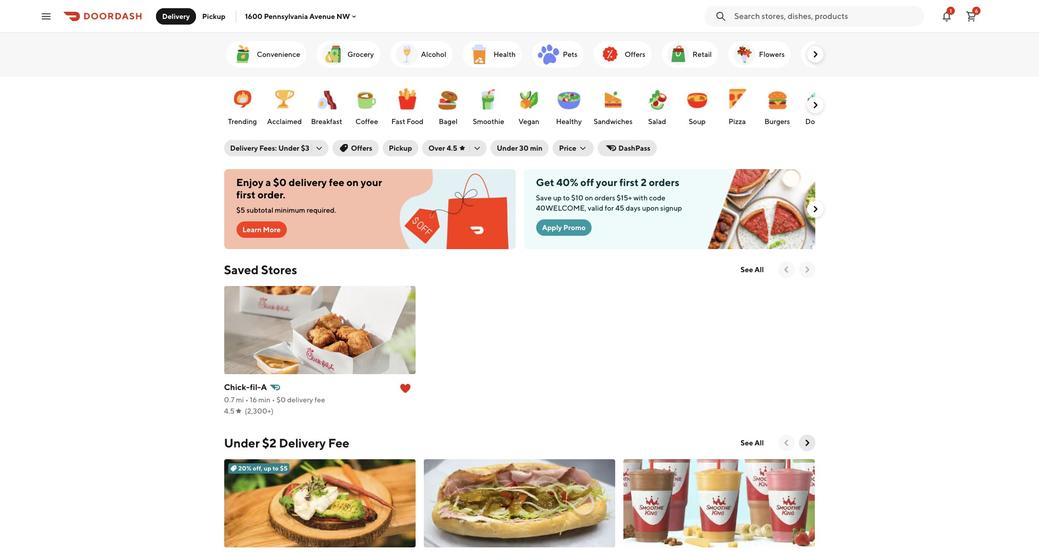 Task type: vqa. For each thing, say whether or not it's contained in the screenshot.
Soup
yes



Task type: describe. For each thing, give the bounding box(es) containing it.
grocery
[[347, 50, 374, 58]]

burgers
[[764, 117, 790, 126]]

see for saved stores
[[741, 266, 753, 274]]

1 vertical spatial to
[[273, 465, 279, 473]]

40welcome,
[[536, 204, 586, 212]]

0 vertical spatial orders
[[649, 177, 679, 188]]

0 vertical spatial next button of carousel image
[[810, 100, 820, 110]]

0 vertical spatial pickup button
[[196, 8, 232, 24]]

smoothie
[[473, 117, 504, 126]]

apply
[[542, 224, 562, 232]]

0 horizontal spatial min
[[258, 396, 271, 404]]

delivery for delivery
[[162, 12, 190, 20]]

1 items, open order cart image
[[965, 10, 977, 22]]

0 vertical spatial offers
[[625, 50, 645, 58]]

catering image
[[805, 42, 830, 67]]

donuts
[[805, 117, 829, 126]]

valid
[[588, 204, 603, 212]]

6 button
[[961, 6, 982, 26]]

signup
[[660, 204, 682, 212]]

for
[[605, 204, 614, 212]]

1
[[950, 7, 952, 14]]

delivery for delivery fees: under $3
[[230, 144, 258, 152]]

previous button of carousel image for saved stores
[[781, 265, 791, 275]]

alcohol image
[[394, 42, 419, 67]]

to inside save up to $10 on orders $15+ with code 40welcome, valid for 45 days upon signup
[[563, 194, 570, 202]]

mi
[[236, 396, 244, 404]]

bagel
[[439, 117, 458, 126]]

apply promo
[[542, 224, 586, 232]]

vegan
[[519, 117, 539, 126]]

on inside save up to $10 on orders $15+ with code 40welcome, valid for 45 days upon signup
[[585, 194, 593, 202]]

see all for under $2 delivery fee
[[741, 439, 764, 447]]

a
[[266, 177, 271, 188]]

dashpass
[[618, 144, 650, 152]]

pets
[[563, 50, 577, 58]]

fee inside enjoy a $0 delivery fee on your first order.
[[329, 177, 344, 188]]

1 next button of carousel image from the top
[[810, 49, 820, 60]]

alcohol
[[421, 50, 446, 58]]

chick-
[[224, 383, 250, 393]]

saved
[[224, 263, 259, 277]]

retail image
[[666, 42, 691, 67]]

40%
[[556, 177, 578, 188]]

$​0
[[276, 396, 286, 404]]

acclaimed
[[267, 117, 302, 126]]

health link
[[463, 41, 522, 68]]

2
[[641, 177, 647, 188]]

1 vertical spatial pickup button
[[383, 140, 418, 156]]

pennsylvania
[[264, 12, 308, 20]]

pets image
[[536, 42, 561, 67]]

price
[[559, 144, 576, 152]]

required.
[[307, 206, 336, 214]]

enjoy a $0 delivery fee on your first order.
[[236, 177, 382, 201]]

fees:
[[259, 144, 277, 152]]

retail
[[693, 50, 712, 58]]

$2
[[262, 436, 276, 450]]

apply promo button
[[536, 220, 592, 236]]

saved stores link
[[224, 262, 297, 278]]

0 horizontal spatial $5
[[236, 206, 245, 214]]

save
[[536, 194, 552, 202]]

food
[[407, 117, 424, 126]]

previous button of carousel image for under $2 delivery fee
[[781, 438, 791, 448]]

under for under 30 min
[[497, 144, 518, 152]]

under $2 delivery fee
[[224, 436, 349, 450]]

1 • from the left
[[245, 396, 248, 404]]

coffee
[[355, 117, 378, 126]]

on inside enjoy a $0 delivery fee on your first order.
[[346, 177, 359, 188]]

notification bell image
[[940, 10, 953, 22]]

$3
[[301, 144, 309, 152]]

health image
[[467, 42, 491, 67]]

offers button
[[332, 140, 378, 156]]

off
[[580, 177, 594, 188]]

a
[[261, 383, 267, 393]]

get 40% off your first 2 orders
[[536, 177, 679, 188]]

$15+
[[617, 194, 632, 202]]

retail link
[[662, 41, 718, 68]]

see all for saved stores
[[741, 266, 764, 274]]

6
[[975, 7, 978, 14]]

off,
[[253, 465, 262, 473]]

fast food
[[391, 117, 424, 126]]

trending
[[228, 117, 257, 126]]

fil-
[[250, 383, 261, 393]]

delivery inside enjoy a $0 delivery fee on your first order.
[[289, 177, 327, 188]]

nw
[[337, 12, 350, 20]]

$10
[[571, 194, 583, 202]]

click to remove this store from your saved list image
[[399, 383, 411, 395]]

all for under $2 delivery fee
[[755, 439, 764, 447]]

convenience image
[[230, 42, 255, 67]]

sandwiches
[[594, 117, 633, 126]]

under $2 delivery fee link
[[224, 435, 349, 452]]

fast
[[391, 117, 405, 126]]

with
[[633, 194, 648, 202]]

1600 pennsylvania avenue nw
[[245, 12, 350, 20]]

up inside save up to $10 on orders $15+ with code 40welcome, valid for 45 days upon signup
[[553, 194, 562, 202]]

trending link
[[225, 82, 260, 129]]

0.7
[[224, 396, 234, 404]]

under 30 min
[[497, 144, 543, 152]]

1 horizontal spatial under
[[278, 144, 299, 152]]

learn
[[242, 226, 262, 234]]

16
[[250, 396, 257, 404]]

offers link
[[594, 41, 652, 68]]

all for saved stores
[[755, 266, 764, 274]]

subtotal
[[246, 206, 273, 214]]

avenue
[[309, 12, 335, 20]]

minimum
[[275, 206, 305, 214]]

see all link for under $2 delivery fee
[[734, 435, 770, 452]]

see for under $2 delivery fee
[[741, 439, 753, 447]]



Task type: locate. For each thing, give the bounding box(es) containing it.
flowers link
[[728, 41, 791, 68]]

Store search: begin typing to search for stores available on DoorDash text field
[[734, 11, 918, 22]]

under inside button
[[497, 144, 518, 152]]

0 horizontal spatial on
[[346, 177, 359, 188]]

saved stores
[[224, 263, 297, 277]]

0 horizontal spatial pickup
[[202, 12, 225, 20]]

grocery image
[[321, 42, 345, 67]]

1 vertical spatial see all link
[[734, 435, 770, 452]]

0 horizontal spatial your
[[361, 177, 382, 188]]

0 vertical spatial see all link
[[734, 262, 770, 278]]

2 see all from the top
[[741, 439, 764, 447]]

1 vertical spatial delivery
[[287, 396, 313, 404]]

flowers
[[759, 50, 785, 58]]

2 next button of carousel image from the top
[[810, 204, 820, 214]]

1 see all link from the top
[[734, 262, 770, 278]]

45
[[615, 204, 624, 212]]

0 horizontal spatial pickup button
[[196, 8, 232, 24]]

flowers image
[[732, 42, 757, 67]]

0.7 mi • 16 min • $​0 delivery fee
[[224, 396, 325, 404]]

1 vertical spatial all
[[755, 439, 764, 447]]

0 vertical spatial min
[[530, 144, 543, 152]]

delivery fees: under $3
[[230, 144, 309, 152]]

0 horizontal spatial fee
[[315, 396, 325, 404]]

next button of carousel image for under $2 delivery fee
[[802, 438, 812, 448]]

1 horizontal spatial $5
[[280, 465, 288, 473]]

1 horizontal spatial up
[[553, 194, 562, 202]]

0 vertical spatial see all
[[741, 266, 764, 274]]

•
[[245, 396, 248, 404], [272, 396, 275, 404]]

1 horizontal spatial pickup button
[[383, 140, 418, 156]]

open menu image
[[40, 10, 52, 22]]

(2,300+)
[[245, 407, 274, 416]]

fee
[[328, 436, 349, 450]]

soup
[[689, 117, 706, 126]]

2 previous button of carousel image from the top
[[781, 438, 791, 448]]

stores
[[261, 263, 297, 277]]

pizza
[[729, 117, 746, 126]]

2 horizontal spatial delivery
[[279, 436, 326, 450]]

offers down coffee
[[351, 144, 372, 152]]

0 vertical spatial to
[[563, 194, 570, 202]]

1 horizontal spatial delivery
[[230, 144, 258, 152]]

orders
[[649, 177, 679, 188], [594, 194, 615, 202]]

delivery button
[[156, 8, 196, 24]]

see
[[741, 266, 753, 274], [741, 439, 753, 447]]

1 vertical spatial next button of carousel image
[[802, 265, 812, 275]]

orders inside save up to $10 on orders $15+ with code 40welcome, valid for 45 days upon signup
[[594, 194, 615, 202]]

to left $10
[[563, 194, 570, 202]]

0 vertical spatial delivery
[[162, 12, 190, 20]]

fee
[[329, 177, 344, 188], [315, 396, 325, 404]]

pickup button down fast
[[383, 140, 418, 156]]

2 horizontal spatial under
[[497, 144, 518, 152]]

next button of carousel image for saved stores
[[802, 265, 812, 275]]

4.5 down 0.7
[[224, 407, 235, 416]]

pickup right "delivery" button
[[202, 12, 225, 20]]

min right 16
[[258, 396, 271, 404]]

get
[[536, 177, 554, 188]]

2 vertical spatial next button of carousel image
[[802, 438, 812, 448]]

over
[[428, 144, 445, 152]]

upon
[[642, 204, 659, 212]]

$5 down under $2 delivery fee "link"
[[280, 465, 288, 473]]

0 horizontal spatial offers
[[351, 144, 372, 152]]

offers
[[625, 50, 645, 58], [351, 144, 372, 152]]

1 horizontal spatial min
[[530, 144, 543, 152]]

grocery link
[[317, 41, 380, 68]]

1 vertical spatial orders
[[594, 194, 615, 202]]

delivery right $​0
[[287, 396, 313, 404]]

1 vertical spatial pickup
[[389, 144, 412, 152]]

see all
[[741, 266, 764, 274], [741, 439, 764, 447]]

first down enjoy
[[236, 189, 255, 201]]

2 your from the left
[[596, 177, 617, 188]]

pickup button left "1600"
[[196, 8, 232, 24]]

0 horizontal spatial up
[[264, 465, 271, 473]]

offers right offers icon at the top right of page
[[625, 50, 645, 58]]

1600
[[245, 12, 262, 20]]

1 vertical spatial delivery
[[230, 144, 258, 152]]

0 horizontal spatial delivery
[[162, 12, 190, 20]]

0 vertical spatial pickup
[[202, 12, 225, 20]]

1 vertical spatial see all
[[741, 439, 764, 447]]

20% off, up to $5
[[238, 465, 288, 473]]

your inside enjoy a $0 delivery fee on your first order.
[[361, 177, 382, 188]]

1 all from the top
[[755, 266, 764, 274]]

orders up for
[[594, 194, 615, 202]]

4.5 right over at the left top of the page
[[447, 144, 457, 152]]

days
[[626, 204, 641, 212]]

$5
[[236, 206, 245, 214], [280, 465, 288, 473]]

on down offers button
[[346, 177, 359, 188]]

1 vertical spatial previous button of carousel image
[[781, 438, 791, 448]]

min right 30
[[530, 144, 543, 152]]

• left $​0
[[272, 396, 275, 404]]

your right off
[[596, 177, 617, 188]]

first left the 2
[[619, 177, 639, 188]]

0 horizontal spatial to
[[273, 465, 279, 473]]

1 horizontal spatial fee
[[329, 177, 344, 188]]

fee up required.
[[329, 177, 344, 188]]

$5 subtotal minimum required.
[[236, 206, 336, 214]]

to right off,
[[273, 465, 279, 473]]

under inside "link"
[[224, 436, 260, 450]]

1 horizontal spatial •
[[272, 396, 275, 404]]

acclaimed link
[[265, 82, 304, 129]]

1 previous button of carousel image from the top
[[781, 265, 791, 275]]

1 vertical spatial next button of carousel image
[[810, 204, 820, 214]]

1 vertical spatial fee
[[315, 396, 325, 404]]

$0
[[273, 177, 287, 188]]

min
[[530, 144, 543, 152], [258, 396, 271, 404]]

0 vertical spatial previous button of carousel image
[[781, 265, 791, 275]]

see all link
[[734, 262, 770, 278], [734, 435, 770, 452]]

0 vertical spatial 4.5
[[447, 144, 457, 152]]

over 4.5 button
[[422, 140, 486, 156]]

breakfast
[[311, 117, 342, 126]]

under up 20%
[[224, 436, 260, 450]]

pickup down fast
[[389, 144, 412, 152]]

see all link for saved stores
[[734, 262, 770, 278]]

0 horizontal spatial •
[[245, 396, 248, 404]]

1 horizontal spatial your
[[596, 177, 617, 188]]

up up 40welcome, at top right
[[553, 194, 562, 202]]

offers inside button
[[351, 144, 372, 152]]

health
[[494, 50, 516, 58]]

previous button of carousel image
[[781, 265, 791, 275], [781, 438, 791, 448]]

enjoy
[[236, 177, 263, 188]]

delivery
[[289, 177, 327, 188], [287, 396, 313, 404]]

delivery inside button
[[162, 12, 190, 20]]

under left $3
[[278, 144, 299, 152]]

up right off,
[[264, 465, 271, 473]]

0 vertical spatial all
[[755, 266, 764, 274]]

under left 30
[[497, 144, 518, 152]]

1 see from the top
[[741, 266, 753, 274]]

first inside enjoy a $0 delivery fee on your first order.
[[236, 189, 255, 201]]

1 horizontal spatial to
[[563, 194, 570, 202]]

1 vertical spatial see
[[741, 439, 753, 447]]

1 vertical spatial min
[[258, 396, 271, 404]]

1 vertical spatial 4.5
[[224, 407, 235, 416]]

your down offers button
[[361, 177, 382, 188]]

0 horizontal spatial under
[[224, 436, 260, 450]]

salad
[[648, 117, 666, 126]]

0 vertical spatial next button of carousel image
[[810, 49, 820, 60]]

2 see from the top
[[741, 439, 753, 447]]

4.5 inside 'over 4.5' button
[[447, 144, 457, 152]]

under for under $2 delivery fee
[[224, 436, 260, 450]]

pets link
[[532, 41, 584, 68]]

save up to $10 on orders $15+ with code 40welcome, valid for 45 days upon signup
[[536, 194, 682, 212]]

0 vertical spatial on
[[346, 177, 359, 188]]

pickup
[[202, 12, 225, 20], [389, 144, 412, 152]]

delivery
[[162, 12, 190, 20], [230, 144, 258, 152], [279, 436, 326, 450]]

2 • from the left
[[272, 396, 275, 404]]

0 vertical spatial see
[[741, 266, 753, 274]]

1 vertical spatial first
[[236, 189, 255, 201]]

2 all from the top
[[755, 439, 764, 447]]

price button
[[553, 140, 594, 156]]

min inside button
[[530, 144, 543, 152]]

30
[[519, 144, 529, 152]]

delivery inside "link"
[[279, 436, 326, 450]]

1 vertical spatial on
[[585, 194, 593, 202]]

dashpass button
[[598, 140, 657, 156]]

chick-fil-a
[[224, 383, 267, 393]]

over 4.5
[[428, 144, 457, 152]]

fee right $​0
[[315, 396, 325, 404]]

0 vertical spatial first
[[619, 177, 639, 188]]

0 vertical spatial fee
[[329, 177, 344, 188]]

healthy
[[556, 117, 582, 126]]

1 horizontal spatial offers
[[625, 50, 645, 58]]

under 30 min button
[[491, 140, 549, 156]]

1 see all from the top
[[741, 266, 764, 274]]

0 horizontal spatial orders
[[594, 194, 615, 202]]

1 horizontal spatial first
[[619, 177, 639, 188]]

under
[[278, 144, 299, 152], [497, 144, 518, 152], [224, 436, 260, 450]]

1 vertical spatial up
[[264, 465, 271, 473]]

alcohol link
[[390, 41, 452, 68]]

0 horizontal spatial first
[[236, 189, 255, 201]]

• left 16
[[245, 396, 248, 404]]

1 horizontal spatial orders
[[649, 177, 679, 188]]

orders up code
[[649, 177, 679, 188]]

1 your from the left
[[361, 177, 382, 188]]

0 vertical spatial delivery
[[289, 177, 327, 188]]

$5 left subtotal
[[236, 206, 245, 214]]

pickup button
[[196, 8, 232, 24], [383, 140, 418, 156]]

1600 pennsylvania avenue nw button
[[245, 12, 358, 20]]

1 vertical spatial $5
[[280, 465, 288, 473]]

2 see all link from the top
[[734, 435, 770, 452]]

1 horizontal spatial on
[[585, 194, 593, 202]]

offers image
[[598, 42, 623, 67]]

delivery right $0
[[289, 177, 327, 188]]

order.
[[258, 189, 285, 201]]

1 horizontal spatial pickup
[[389, 144, 412, 152]]

1 vertical spatial offers
[[351, 144, 372, 152]]

0 horizontal spatial 4.5
[[224, 407, 235, 416]]

0 vertical spatial $5
[[236, 206, 245, 214]]

on
[[346, 177, 359, 188], [585, 194, 593, 202]]

on right $10
[[585, 194, 593, 202]]

next button of carousel image
[[810, 100, 820, 110], [802, 265, 812, 275], [802, 438, 812, 448]]

2 vertical spatial delivery
[[279, 436, 326, 450]]

1 horizontal spatial 4.5
[[447, 144, 457, 152]]

next button of carousel image
[[810, 49, 820, 60], [810, 204, 820, 214]]

to
[[563, 194, 570, 202], [273, 465, 279, 473]]

more
[[263, 226, 281, 234]]

code
[[649, 194, 665, 202]]

up
[[553, 194, 562, 202], [264, 465, 271, 473]]

convenience
[[257, 50, 300, 58]]

learn more button
[[236, 222, 287, 238]]

20%
[[238, 465, 251, 473]]

0 vertical spatial up
[[553, 194, 562, 202]]



